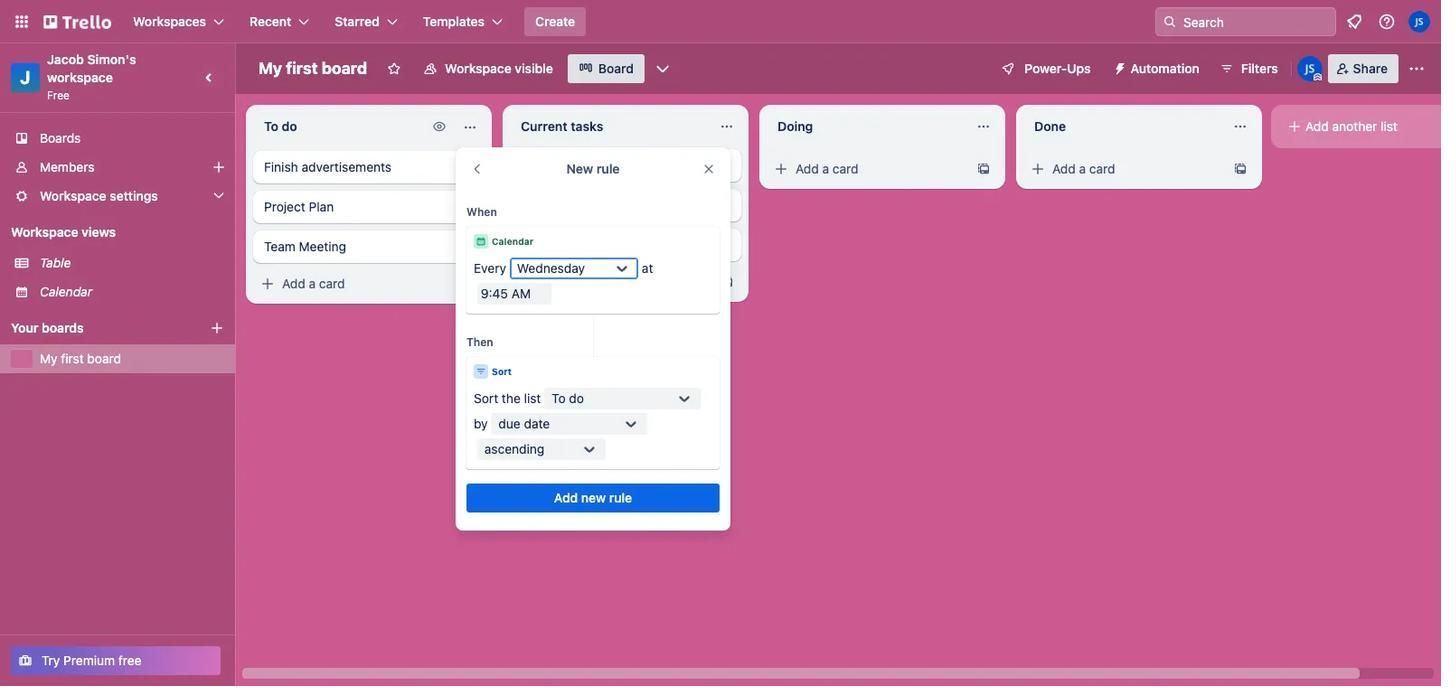 Task type: locate. For each thing, give the bounding box(es) containing it.
add a card link
[[767, 156, 969, 182], [1024, 156, 1226, 182], [510, 269, 713, 295], [253, 271, 456, 297]]

0 horizontal spatial advertisements
[[302, 159, 392, 175]]

Board name text field
[[250, 54, 376, 83]]

0 horizontal spatial calendar
[[40, 284, 92, 299]]

new
[[581, 490, 606, 505]]

finish left new
[[521, 157, 555, 173]]

0 vertical spatial my first board
[[259, 59, 367, 78]]

open information menu image
[[1378, 13, 1396, 31]]

j
[[20, 67, 30, 88]]

team for "to do" text box finish advertisements link
[[264, 239, 296, 254]]

sort up the 'sort the list'
[[492, 366, 512, 377]]

at
[[642, 260, 653, 276]]

jacob simon (jacobsimon16) image right open information menu 'icon' at the top of the page
[[1409, 11, 1430, 33]]

1 horizontal spatial team
[[521, 237, 552, 252]]

advertisements
[[558, 157, 648, 173], [302, 159, 392, 175]]

team meeting for "to do" text box finish advertisements link
[[264, 239, 346, 254]]

sm image
[[1105, 54, 1131, 80], [1286, 118, 1304, 136], [772, 160, 790, 178], [259, 275, 277, 293]]

0 horizontal spatial team meeting link
[[253, 231, 485, 263]]

first down recent dropdown button
[[286, 59, 318, 78]]

by
[[474, 416, 488, 431]]

my first board inside board name text field
[[259, 59, 367, 78]]

list
[[1381, 118, 1398, 134], [524, 391, 541, 406]]

members link
[[0, 153, 235, 182]]

my first board
[[259, 59, 367, 78], [40, 351, 121, 366]]

card left at
[[576, 274, 602, 289]]

a down plan
[[309, 276, 316, 291]]

1 vertical spatial sort
[[474, 391, 498, 406]]

starred
[[335, 14, 379, 29]]

0 vertical spatial sm image
[[430, 118, 448, 136]]

sort
[[492, 366, 512, 377], [474, 391, 498, 406]]

0 vertical spatial list
[[1381, 118, 1398, 134]]

finish for current tasks text field's finish advertisements link
[[521, 157, 555, 173]]

1 horizontal spatial finish
[[521, 157, 555, 173]]

a left at
[[566, 274, 572, 289]]

workspace down templates dropdown button
[[445, 61, 512, 76]]

card down plan
[[319, 276, 345, 291]]

templates button
[[412, 7, 514, 36]]

boards
[[40, 130, 81, 146]]

finish advertisements link
[[510, 149, 741, 182], [253, 151, 485, 184]]

finish up project
[[264, 159, 298, 175]]

date
[[524, 416, 550, 431]]

my down your boards
[[40, 351, 57, 366]]

finish advertisements for "to do" text box
[[264, 159, 392, 175]]

free
[[118, 653, 142, 668]]

project plan link
[[253, 191, 485, 223]]

2 vertical spatial workspace
[[11, 224, 78, 240]]

None text field
[[477, 283, 552, 305]]

starred button
[[324, 7, 408, 36]]

0 vertical spatial first
[[286, 59, 318, 78]]

calendar up every
[[492, 236, 534, 247]]

1 horizontal spatial my
[[259, 59, 282, 78]]

workspace inside button
[[445, 61, 512, 76]]

1 vertical spatial rule
[[609, 490, 632, 505]]

sort for sort
[[492, 366, 512, 377]]

sort for sort the list
[[474, 391, 498, 406]]

recent button
[[239, 7, 320, 36]]

sort the list
[[474, 391, 541, 406]]

meeting
[[556, 237, 603, 252], [299, 239, 346, 254]]

1 horizontal spatial advertisements
[[558, 157, 648, 173]]

my down recent
[[259, 59, 282, 78]]

workspace for workspace settings
[[40, 188, 106, 203]]

ups
[[1067, 61, 1091, 76]]

1 vertical spatial first
[[61, 351, 84, 366]]

add a card down plan
[[282, 276, 345, 291]]

sm image
[[430, 118, 448, 136], [1029, 160, 1047, 178], [515, 273, 533, 291]]

workspace
[[47, 70, 113, 85]]

1 horizontal spatial list
[[1381, 118, 1398, 134]]

1 horizontal spatial team meeting
[[521, 237, 603, 252]]

to
[[552, 391, 566, 406]]

1 horizontal spatial my first board
[[259, 59, 367, 78]]

meeting down plan
[[299, 239, 346, 254]]

add down project plan
[[282, 276, 305, 291]]

0 vertical spatial jacob simon (jacobsimon16) image
[[1409, 11, 1430, 33]]

free
[[47, 89, 70, 102]]

2 horizontal spatial sm image
[[1029, 160, 1047, 178]]

first down boards
[[61, 351, 84, 366]]

add a card
[[796, 161, 859, 176], [1052, 161, 1115, 176], [539, 274, 602, 289], [282, 276, 345, 291]]

card
[[833, 161, 859, 176], [1089, 161, 1115, 176], [576, 274, 602, 289], [319, 276, 345, 291]]

finish advertisements link down current tasks text field
[[510, 149, 741, 182]]

try premium free
[[42, 653, 142, 668]]

board down your boards with 1 items element
[[87, 351, 121, 366]]

To do text field
[[253, 112, 423, 141]]

add
[[1306, 118, 1329, 134], [796, 161, 819, 176], [1052, 161, 1076, 176], [539, 274, 562, 289], [282, 276, 305, 291], [554, 490, 578, 505]]

1 vertical spatial jacob simon (jacobsimon16) image
[[1297, 56, 1323, 81]]

new
[[566, 161, 593, 176]]

your boards
[[11, 320, 84, 335]]

0 horizontal spatial list
[[524, 391, 541, 406]]

try
[[42, 653, 60, 668]]

0 horizontal spatial finish advertisements
[[264, 159, 392, 175]]

due
[[499, 416, 521, 431]]

0 horizontal spatial meeting
[[299, 239, 346, 254]]

workspace visible
[[445, 61, 553, 76]]

meeting for "to do" text box
[[299, 239, 346, 254]]

1 horizontal spatial first
[[286, 59, 318, 78]]

1 vertical spatial workspace
[[40, 188, 106, 203]]

my first board down recent dropdown button
[[259, 59, 367, 78]]

add a card left at
[[539, 274, 602, 289]]

customize views image
[[654, 60, 672, 78]]

1 horizontal spatial board
[[322, 59, 367, 78]]

list right another
[[1381, 118, 1398, 134]]

new rule
[[566, 161, 620, 176]]

this member is an admin of this board. image
[[1314, 73, 1322, 81]]

wednesday
[[517, 260, 585, 276]]

0 horizontal spatial first
[[61, 351, 84, 366]]

0 horizontal spatial finish
[[264, 159, 298, 175]]

0 horizontal spatial finish advertisements link
[[253, 151, 485, 184]]

rule
[[597, 161, 620, 176], [609, 490, 632, 505]]

list right the
[[524, 391, 541, 406]]

advertisements down "to do" text box
[[302, 159, 392, 175]]

simon's
[[87, 52, 136, 67]]

0 vertical spatial calendar
[[492, 236, 534, 247]]

create from template… image
[[977, 162, 991, 176], [1233, 162, 1248, 176], [720, 275, 734, 289], [463, 277, 477, 291]]

1 horizontal spatial finish advertisements
[[521, 157, 648, 173]]

workspaces button
[[122, 7, 235, 36]]

0 horizontal spatial board
[[87, 351, 121, 366]]

finish advertisements link for "to do" text box
[[253, 151, 485, 184]]

finish
[[521, 157, 555, 173], [264, 159, 298, 175]]

meeting up 'wednesday'
[[556, 237, 603, 252]]

my first board down your boards with 1 items element
[[40, 351, 121, 366]]

0 vertical spatial my
[[259, 59, 282, 78]]

finish advertisements up plan
[[264, 159, 392, 175]]

workspace inside "dropdown button"
[[40, 188, 106, 203]]

finish advertisements link for current tasks text field
[[510, 149, 741, 182]]

workspace up table
[[11, 224, 78, 240]]

j link
[[11, 63, 40, 92]]

first
[[286, 59, 318, 78], [61, 351, 84, 366]]

jacob simon (jacobsimon16) image right the filters
[[1297, 56, 1323, 81]]

my
[[259, 59, 282, 78], [40, 351, 57, 366]]

to do
[[552, 391, 584, 406]]

advertisements for "to do" text box
[[302, 159, 392, 175]]

finish advertisements link up project plan link on the left top
[[253, 151, 485, 184]]

0 horizontal spatial my
[[40, 351, 57, 366]]

0 horizontal spatial jacob simon (jacobsimon16) image
[[1297, 56, 1323, 81]]

team meeting link down new rule
[[510, 229, 741, 261]]

1 vertical spatial calendar
[[40, 284, 92, 299]]

the
[[502, 391, 521, 406]]

1 vertical spatial my
[[40, 351, 57, 366]]

calendar link
[[40, 283, 224, 301]]

team meeting up 'wednesday'
[[521, 237, 603, 252]]

1 horizontal spatial sm image
[[515, 273, 533, 291]]

add another list link
[[1279, 112, 1441, 141]]

jacob simon (jacobsimon16) image
[[1409, 11, 1430, 33], [1297, 56, 1323, 81]]

project
[[264, 199, 305, 214]]

members
[[40, 159, 94, 175]]

Doing text field
[[767, 112, 966, 141]]

team up 'wednesday'
[[521, 237, 552, 252]]

2 vertical spatial sm image
[[515, 273, 533, 291]]

workspace settings button
[[0, 182, 235, 211]]

1 horizontal spatial team meeting link
[[510, 229, 741, 261]]

when
[[467, 205, 497, 219]]

0 horizontal spatial my first board
[[40, 351, 121, 366]]

0 vertical spatial sort
[[492, 366, 512, 377]]

add left new
[[554, 490, 578, 505]]

team meeting link down project plan link on the left top
[[253, 231, 485, 263]]

workspace down members
[[40, 188, 106, 203]]

1 horizontal spatial finish advertisements link
[[510, 149, 741, 182]]

team meeting link
[[510, 229, 741, 261], [253, 231, 485, 263]]

list for add another list
[[1381, 118, 1398, 134]]

finish advertisements
[[521, 157, 648, 173], [264, 159, 392, 175]]

team meeting down project plan
[[264, 239, 346, 254]]

list inside add another list link
[[1381, 118, 1398, 134]]

add right every
[[539, 274, 562, 289]]

workspaces
[[133, 14, 206, 29]]

workspace views
[[11, 224, 116, 240]]

finish advertisements down current tasks text field
[[521, 157, 648, 173]]

0 vertical spatial board
[[322, 59, 367, 78]]

meeting for current tasks text field
[[556, 237, 603, 252]]

0 horizontal spatial team
[[264, 239, 296, 254]]

table link
[[40, 254, 224, 272]]

1 vertical spatial list
[[524, 391, 541, 406]]

board down starred
[[322, 59, 367, 78]]

a down doing text box at the right top of the page
[[822, 161, 829, 176]]

1 horizontal spatial meeting
[[556, 237, 603, 252]]

1 horizontal spatial calendar
[[492, 236, 534, 247]]

card down doing text box at the right top of the page
[[833, 161, 859, 176]]

first inside board name text field
[[286, 59, 318, 78]]

team
[[521, 237, 552, 252], [264, 239, 296, 254]]

templates
[[423, 14, 485, 29]]

team meeting link for current tasks text field
[[510, 229, 741, 261]]

board
[[322, 59, 367, 78], [87, 351, 121, 366]]

workspace navigation collapse icon image
[[197, 65, 222, 90]]

sort left the
[[474, 391, 498, 406]]

team for current tasks text field's finish advertisements link
[[521, 237, 552, 252]]

boards
[[42, 320, 84, 335]]

sm image inside add another list link
[[1286, 118, 1304, 136]]

due date
[[499, 416, 550, 431]]

1 vertical spatial my first board
[[40, 351, 121, 366]]

calendar
[[492, 236, 534, 247], [40, 284, 92, 299]]

0 horizontal spatial team meeting
[[264, 239, 346, 254]]

0 vertical spatial workspace
[[445, 61, 512, 76]]

calendar down table
[[40, 284, 92, 299]]

advertisements down current tasks text field
[[558, 157, 648, 173]]

team down project
[[264, 239, 296, 254]]

board
[[598, 61, 634, 76]]

list for sort the list
[[524, 391, 541, 406]]

1 horizontal spatial jacob simon (jacobsimon16) image
[[1409, 11, 1430, 33]]

workspace
[[445, 61, 512, 76], [40, 188, 106, 203], [11, 224, 78, 240]]



Task type: describe. For each thing, give the bounding box(es) containing it.
share
[[1353, 61, 1388, 76]]

0 notifications image
[[1344, 11, 1365, 33]]

rule inside button
[[609, 490, 632, 505]]

boards link
[[0, 124, 235, 153]]

workspace for workspace visible
[[445, 61, 512, 76]]

jacob
[[47, 52, 84, 67]]

do
[[569, 391, 584, 406]]

add another list
[[1306, 118, 1398, 134]]

0 horizontal spatial sm image
[[430, 118, 448, 136]]

add left another
[[1306, 118, 1329, 134]]

finish advertisements for current tasks text field
[[521, 157, 648, 173]]

0 vertical spatial rule
[[597, 161, 620, 176]]

advertisements for current tasks text field
[[558, 157, 648, 173]]

settings
[[110, 188, 158, 203]]

plan
[[309, 199, 334, 214]]

your boards with 1 items element
[[11, 317, 183, 339]]

jacob simon's workspace link
[[47, 52, 139, 85]]

table
[[40, 255, 71, 270]]

power-ups
[[1025, 61, 1091, 76]]

Search field
[[1177, 8, 1335, 35]]

card down the done text field on the top of page
[[1089, 161, 1115, 176]]

board link
[[568, 54, 645, 83]]

create
[[535, 14, 575, 29]]

team meeting for current tasks text field's finish advertisements link
[[521, 237, 603, 252]]

automation button
[[1105, 54, 1210, 83]]

recent
[[250, 14, 291, 29]]

Done text field
[[1024, 112, 1222, 141]]

add inside button
[[554, 490, 578, 505]]

workspace visible button
[[412, 54, 564, 83]]

my first board inside my first board link
[[40, 351, 121, 366]]

show menu image
[[1408, 60, 1426, 78]]

project plan
[[264, 199, 334, 214]]

add a card down the done text field on the top of page
[[1052, 161, 1115, 176]]

calendar inside calendar link
[[40, 284, 92, 299]]

your
[[11, 320, 38, 335]]

primary element
[[0, 0, 1441, 43]]

try premium free button
[[11, 647, 221, 675]]

visible
[[515, 61, 553, 76]]

finish for "to do" text box finish advertisements link
[[264, 159, 298, 175]]

search image
[[1163, 14, 1177, 29]]

a down the done text field on the top of page
[[1079, 161, 1086, 176]]

add board image
[[210, 321, 224, 335]]

another
[[1332, 118, 1377, 134]]

add a card down doing text box at the right top of the page
[[796, 161, 859, 176]]

share button
[[1328, 54, 1399, 83]]

premium
[[63, 653, 115, 668]]

sm image inside automation button
[[1105, 54, 1131, 80]]

filters
[[1241, 61, 1278, 76]]

views
[[81, 224, 116, 240]]

add down doing text box at the right top of the page
[[796, 161, 819, 176]]

filters button
[[1214, 54, 1284, 83]]

automation
[[1131, 61, 1200, 76]]

then
[[467, 335, 493, 349]]

every
[[474, 260, 506, 276]]

power-ups button
[[989, 54, 1102, 83]]

team meeting link for "to do" text box
[[253, 231, 485, 263]]

back to home image
[[43, 7, 111, 36]]

add new rule
[[554, 490, 632, 505]]

star or unstar board image
[[387, 61, 402, 76]]

add new rule button
[[467, 484, 720, 513]]

workspace settings
[[40, 188, 158, 203]]

add down the done text field on the top of page
[[1052, 161, 1076, 176]]

my inside board name text field
[[259, 59, 282, 78]]

board inside text field
[[322, 59, 367, 78]]

workspace for workspace views
[[11, 224, 78, 240]]

1 vertical spatial sm image
[[1029, 160, 1047, 178]]

my first board link
[[40, 350, 224, 368]]

jacob simon's workspace free
[[47, 52, 139, 102]]

Current tasks text field
[[510, 112, 709, 141]]

power-
[[1025, 61, 1067, 76]]

ascending
[[484, 441, 545, 457]]

1 vertical spatial board
[[87, 351, 121, 366]]

create button
[[524, 7, 586, 36]]



Task type: vqa. For each thing, say whether or not it's contained in the screenshot.
Team Meeting to the left
yes



